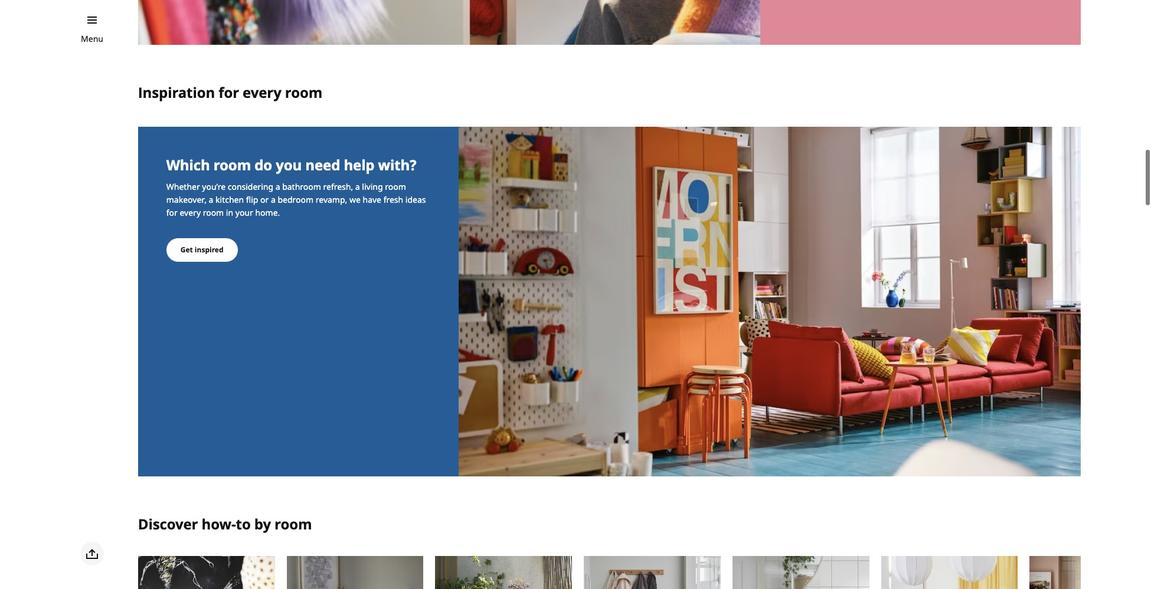 Task type: describe. For each thing, give the bounding box(es) containing it.
fresh
[[384, 194, 403, 206]]

you
[[276, 155, 302, 175]]

kitchen
[[216, 194, 244, 206]]

office tips gallery page image
[[881, 557, 1018, 590]]

kitchen tips and guides page image
[[1030, 557, 1152, 590]]

inspiration for every room
[[138, 83, 323, 102]]

discover how-to by room
[[138, 515, 312, 535]]

or
[[260, 194, 269, 206]]

a down you're
[[209, 194, 213, 206]]

makeover,
[[166, 194, 207, 206]]

a up bedroom at top left
[[276, 181, 280, 193]]

a right or
[[271, 194, 276, 206]]

help
[[344, 155, 375, 175]]

whether
[[166, 181, 200, 193]]

discover
[[138, 515, 198, 535]]

with?
[[378, 155, 417, 175]]

for inside whether you're considering a bathroom refresh, a living room makeover, a kitchen flip or a bedroom revamp, we have fresh ideas for every room in your home.
[[166, 207, 178, 219]]

menu
[[81, 33, 103, 44]]

whether you're considering a bathroom refresh, a living room makeover, a kitchen flip or a bedroom revamp, we have fresh ideas for every room in your home.
[[166, 181, 426, 219]]

ideas
[[406, 194, 426, 206]]

which room do you need help with?
[[166, 155, 417, 175]]

inspiration
[[138, 83, 215, 102]]

inspired
[[195, 245, 224, 255]]

we
[[350, 194, 361, 206]]

get
[[181, 245, 193, 255]]

bedroom
[[278, 194, 314, 206]]

considering
[[228, 181, 273, 193]]

have
[[363, 194, 382, 206]]



Task type: vqa. For each thing, say whether or not it's contained in the screenshot.
SPIKSMED
no



Task type: locate. For each thing, give the bounding box(es) containing it.
need
[[306, 155, 340, 175]]

bathroom tips gallery image
[[733, 557, 870, 590]]

for down makeover,
[[166, 207, 178, 219]]

refresh,
[[323, 181, 353, 193]]

you're
[[202, 181, 226, 193]]

1 horizontal spatial for
[[219, 83, 239, 102]]

for right the inspiration
[[219, 83, 239, 102]]

menu button
[[81, 32, 103, 45]]

every inside whether you're considering a bathroom refresh, a living room makeover, a kitchen flip or a bedroom revamp, we have fresh ideas for every room in your home.
[[180, 207, 201, 219]]

girl tying shoe in fron of a cabinet image
[[138, 0, 761, 45]]

1 horizontal spatial every
[[243, 83, 282, 102]]

your
[[235, 207, 253, 219]]

for
[[219, 83, 239, 102], [166, 207, 178, 219]]

0 vertical spatial for
[[219, 83, 239, 102]]

get inspired button
[[166, 239, 238, 262]]

get inspired
[[181, 245, 224, 255]]

to
[[236, 515, 251, 535]]

room
[[285, 83, 323, 102], [214, 155, 251, 175], [385, 181, 406, 193], [203, 207, 224, 219], [275, 515, 312, 535]]

1 vertical spatial every
[[180, 207, 201, 219]]

a up we
[[355, 181, 360, 193]]

every
[[243, 83, 282, 102], [180, 207, 201, 219]]

bedroom gallery page image
[[287, 557, 424, 590]]

by
[[254, 515, 271, 535]]

home.
[[255, 207, 280, 219]]

living room gallery page image
[[138, 557, 275, 590]]

outdoor gallery page image
[[435, 557, 572, 590]]

do
[[255, 155, 272, 175]]

flip
[[246, 194, 258, 206]]

hallway tips gallery page image
[[584, 557, 721, 590]]

0 vertical spatial every
[[243, 83, 282, 102]]

in
[[226, 207, 233, 219]]

room inspiration page image
[[459, 127, 1081, 477]]

a
[[276, 181, 280, 193], [355, 181, 360, 193], [209, 194, 213, 206], [271, 194, 276, 206]]

1 vertical spatial for
[[166, 207, 178, 219]]

0 horizontal spatial for
[[166, 207, 178, 219]]

0 horizontal spatial every
[[180, 207, 201, 219]]

bathroom
[[282, 181, 321, 193]]

living
[[362, 181, 383, 193]]

revamp,
[[316, 194, 347, 206]]

how-
[[202, 515, 236, 535]]

which
[[166, 155, 210, 175]]



